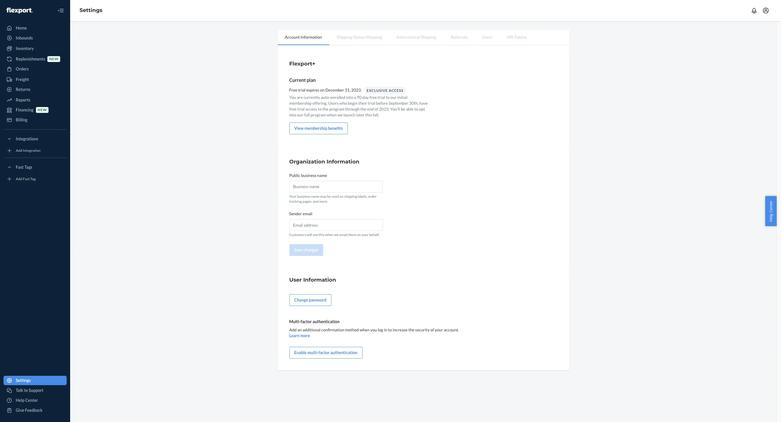 Task type: vqa. For each thing, say whether or not it's contained in the screenshot.
View membership benefits
yes



Task type: locate. For each thing, give the bounding box(es) containing it.
fast left tags
[[16, 165, 24, 170]]

shipping
[[344, 194, 357, 199]]

factor right enable
[[319, 350, 330, 355]]

inventory
[[16, 46, 34, 51]]

user information
[[289, 277, 336, 283]]

add integration link
[[4, 146, 67, 155]]

information right the 'account'
[[301, 35, 322, 39]]

sender email
[[289, 211, 313, 216]]

0 vertical spatial this
[[366, 112, 372, 117]]

1 horizontal spatial help center
[[769, 200, 774, 222]]

increase
[[393, 327, 408, 332]]

confirmation
[[321, 327, 344, 332]]

0 vertical spatial factor
[[301, 319, 312, 324]]

be
[[401, 106, 406, 111], [327, 194, 331, 199]]

name down organization information
[[317, 173, 327, 178]]

0 horizontal spatial the
[[323, 106, 329, 111]]

1 vertical spatial of
[[431, 327, 434, 332]]

0 vertical spatial name
[[317, 173, 327, 178]]

pages,
[[303, 199, 312, 204]]

save changes button
[[289, 244, 324, 256]]

0 vertical spatial fast
[[16, 165, 24, 170]]

referrals
[[451, 35, 468, 39]]

trial up end
[[368, 101, 376, 106]]

2023. up the a
[[352, 87, 362, 92]]

your inside the add an additional confirmation method when you log in to increase the security of your account. learn more
[[435, 327, 443, 332]]

information up business name "text box"
[[327, 159, 360, 165]]

password
[[309, 298, 327, 303]]

1 horizontal spatial be
[[401, 106, 406, 111]]

add down fast tags
[[16, 177, 22, 181]]

0 horizontal spatial into
[[289, 112, 297, 117]]

1 horizontal spatial of
[[431, 327, 434, 332]]

0 vertical spatial of
[[375, 106, 379, 111]]

0 vertical spatial business
[[301, 173, 317, 178]]

0 vertical spatial add
[[16, 148, 22, 153]]

0 horizontal spatial be
[[327, 194, 331, 199]]

on
[[320, 87, 325, 92], [340, 194, 344, 199], [357, 233, 361, 237]]

home link
[[4, 23, 67, 33]]

on inside your business name may be used on shipping labels, order tracking pages, and more.
[[340, 194, 344, 199]]

0 vertical spatial center
[[769, 200, 774, 212]]

day
[[363, 95, 369, 100]]

0 vertical spatial help center
[[769, 200, 774, 222]]

add for add an additional confirmation method when you log in to increase the security of your account. learn more
[[289, 327, 297, 332]]

tab list containing account information
[[278, 30, 570, 45]]

your left account.
[[435, 327, 443, 332]]

reports link
[[4, 95, 67, 105]]

expires
[[307, 87, 319, 92]]

shipping option mapping
[[337, 35, 382, 39]]

0 horizontal spatial free
[[289, 106, 297, 111]]

have
[[420, 101, 428, 106]]

1 vertical spatial business
[[297, 194, 311, 199]]

on up auto-
[[320, 87, 325, 92]]

2023. down before
[[379, 106, 390, 111]]

returns
[[16, 87, 30, 92]]

close navigation image
[[57, 7, 64, 14]]

we left the launch
[[338, 112, 343, 117]]

integrations
[[16, 136, 38, 141]]

name inside your business name may be used on shipping labels, order tracking pages, and more.
[[311, 194, 320, 199]]

to
[[386, 95, 390, 100], [318, 106, 322, 111], [415, 106, 419, 111], [388, 327, 392, 332], [24, 388, 28, 393]]

1 horizontal spatial factor
[[319, 350, 330, 355]]

1 vertical spatial 2023.
[[379, 106, 390, 111]]

help center
[[769, 200, 774, 222], [16, 398, 38, 403]]

1 vertical spatial membership
[[305, 126, 327, 131]]

program
[[329, 106, 345, 111], [311, 112, 326, 117]]

2 vertical spatial information
[[303, 277, 336, 283]]

0 vertical spatial when
[[327, 112, 337, 117]]

1 vertical spatial settings
[[16, 378, 31, 383]]

new for replenishments
[[49, 57, 58, 61]]

users inside tab
[[482, 35, 493, 39]]

order
[[368, 194, 377, 199]]

1 vertical spatial on
[[340, 194, 344, 199]]

2 horizontal spatial on
[[357, 233, 361, 237]]

international shipping tab
[[390, 30, 444, 44]]

this right the see
[[319, 233, 325, 237]]

end
[[367, 106, 374, 111]]

Email address text field
[[289, 219, 383, 231]]

may
[[320, 194, 327, 199]]

settings inside settings 'link'
[[16, 378, 31, 383]]

1 vertical spatial be
[[327, 194, 331, 199]]

business down organization
[[301, 173, 317, 178]]

center
[[769, 200, 774, 212], [25, 398, 38, 403]]

when up benefits
[[327, 112, 337, 117]]

2 vertical spatial when
[[360, 327, 370, 332]]

shipping right international
[[421, 35, 437, 39]]

2 vertical spatial add
[[289, 327, 297, 332]]

integration
[[23, 148, 41, 153]]

through
[[345, 106, 360, 111]]

the down their on the left
[[361, 106, 367, 111]]

api tokens
[[507, 35, 527, 39]]

information for account information
[[301, 35, 322, 39]]

1 horizontal spatial help
[[769, 213, 774, 222]]

on right them
[[357, 233, 361, 237]]

of
[[375, 106, 379, 111], [431, 327, 434, 332]]

1 vertical spatial your
[[435, 327, 443, 332]]

of right security
[[431, 327, 434, 332]]

trial
[[298, 87, 306, 92], [378, 95, 385, 100], [368, 101, 376, 106], [298, 106, 305, 111]]

2 horizontal spatial the
[[409, 327, 415, 332]]

users down the enrolled
[[328, 101, 339, 106]]

users left the api
[[482, 35, 493, 39]]

1 horizontal spatial center
[[769, 200, 774, 212]]

email right sender
[[303, 211, 313, 216]]

our left full
[[297, 112, 304, 117]]

your left behalf.
[[362, 233, 369, 237]]

0 horizontal spatial your
[[362, 233, 369, 237]]

our down access
[[391, 95, 397, 100]]

0 horizontal spatial program
[[311, 112, 326, 117]]

add for add fast tag
[[16, 177, 22, 181]]

information
[[301, 35, 322, 39], [327, 159, 360, 165], [303, 277, 336, 283]]

0 horizontal spatial new
[[38, 108, 47, 112]]

name
[[317, 173, 327, 178], [311, 194, 320, 199]]

1 vertical spatial authentication
[[331, 350, 358, 355]]

0 horizontal spatial 2023.
[[352, 87, 362, 92]]

behalf.
[[369, 233, 380, 237]]

1 horizontal spatial settings
[[80, 7, 102, 13]]

orders link
[[4, 64, 67, 74]]

1 horizontal spatial the
[[361, 106, 367, 111]]

change password button
[[289, 294, 332, 306]]

shipping left option
[[337, 35, 352, 39]]

free
[[370, 95, 377, 100], [289, 106, 297, 111]]

of up fall.
[[375, 106, 379, 111]]

you are currently auto-enrolled into a 90 day free trial to our initial membership offering. users who begin their trial before september 30th, have free trial access to the program through the end of 2023. you'll be able to opt into our full program when we launch later this fall.
[[289, 95, 428, 117]]

be inside your business name may be used on shipping labels, order tracking pages, and more.
[[327, 194, 331, 199]]

on right used
[[340, 194, 344, 199]]

add left integration
[[16, 148, 22, 153]]

be right may
[[327, 194, 331, 199]]

1 vertical spatial users
[[328, 101, 339, 106]]

december
[[326, 87, 344, 92]]

2023. inside you are currently auto-enrolled into a 90 day free trial to our initial membership offering. users who begin their trial before september 30th, have free trial access to the program through the end of 2023. you'll be able to opt into our full program when we launch later this fall.
[[379, 106, 390, 111]]

0 horizontal spatial users
[[328, 101, 339, 106]]

exclusive
[[367, 88, 388, 93]]

0 vertical spatial settings
[[80, 7, 102, 13]]

1 vertical spatial name
[[311, 194, 320, 199]]

membership down full
[[305, 126, 327, 131]]

0 vertical spatial membership
[[289, 101, 312, 106]]

referrals tab
[[444, 30, 475, 44]]

we down email address text box
[[334, 233, 339, 237]]

offering.
[[313, 101, 328, 106]]

fast
[[16, 165, 24, 170], [23, 177, 30, 181]]

membership down are
[[289, 101, 312, 106]]

business up pages,
[[297, 194, 311, 199]]

into left the a
[[346, 95, 353, 100]]

0 vertical spatial we
[[338, 112, 343, 117]]

tab list
[[278, 30, 570, 45]]

program down who
[[329, 106, 345, 111]]

to down exclusive access
[[386, 95, 390, 100]]

before
[[376, 101, 388, 106]]

international
[[397, 35, 420, 39]]

2023.
[[352, 87, 362, 92], [379, 106, 390, 111]]

when left you at the bottom left
[[360, 327, 370, 332]]

our
[[391, 95, 397, 100], [297, 112, 304, 117]]

shipping option mapping tab
[[330, 30, 390, 44]]

1 horizontal spatial users
[[482, 35, 493, 39]]

0 vertical spatial on
[[320, 87, 325, 92]]

authentication
[[313, 319, 340, 324], [331, 350, 358, 355]]

1 vertical spatial center
[[25, 398, 38, 403]]

2 vertical spatial on
[[357, 233, 361, 237]]

1 vertical spatial our
[[297, 112, 304, 117]]

1 vertical spatial help
[[16, 398, 25, 403]]

0 vertical spatial into
[[346, 95, 353, 100]]

membership
[[289, 101, 312, 106], [305, 126, 327, 131]]

inbounds
[[16, 35, 33, 40]]

your
[[289, 194, 297, 199]]

this down end
[[366, 112, 372, 117]]

free right 'day'
[[370, 95, 377, 100]]

customers will see this when we email them on your behalf.
[[289, 233, 380, 237]]

name for your business name may be used on shipping labels, order tracking pages, and more.
[[311, 194, 320, 199]]

1 horizontal spatial free
[[370, 95, 377, 100]]

multi-factor authentication
[[289, 319, 340, 324]]

0 vertical spatial users
[[482, 35, 493, 39]]

public
[[289, 173, 301, 178]]

1 vertical spatial settings link
[[4, 376, 67, 385]]

billing
[[16, 117, 27, 122]]

to right the 'in'
[[388, 327, 392, 332]]

1 horizontal spatial shipping
[[421, 35, 437, 39]]

organization information
[[289, 159, 360, 165]]

0 horizontal spatial help center
[[16, 398, 38, 403]]

flexport logo image
[[6, 8, 33, 13]]

1 vertical spatial email
[[340, 233, 348, 237]]

authentication up confirmation
[[313, 319, 340, 324]]

0 vertical spatial help
[[769, 213, 774, 222]]

changes
[[304, 248, 319, 253]]

when inside the add an additional confirmation method when you log in to increase the security of your account. learn more
[[360, 327, 370, 332]]

to left opt
[[415, 106, 419, 111]]

exclusive access
[[367, 88, 404, 93]]

information for organization information
[[327, 159, 360, 165]]

financing
[[16, 107, 34, 112]]

opt
[[419, 106, 425, 111]]

api tokens tab
[[500, 30, 534, 44]]

to right talk
[[24, 388, 28, 393]]

view membership benefits
[[294, 126, 343, 131]]

information inside tab
[[301, 35, 322, 39]]

1 horizontal spatial this
[[366, 112, 372, 117]]

0 vertical spatial 2023.
[[352, 87, 362, 92]]

email
[[303, 211, 313, 216], [340, 233, 348, 237]]

add for add integration
[[16, 148, 22, 153]]

flexport+
[[289, 61, 316, 67]]

account
[[285, 35, 300, 39]]

the down offering.
[[323, 106, 329, 111]]

to inside the add an additional confirmation method when you log in to increase the security of your account. learn more
[[388, 327, 392, 332]]

0 horizontal spatial shipping
[[337, 35, 352, 39]]

the inside the add an additional confirmation method when you log in to increase the security of your account. learn more
[[409, 327, 415, 332]]

0 horizontal spatial settings
[[16, 378, 31, 383]]

billing link
[[4, 115, 67, 125]]

when down email address text box
[[325, 233, 334, 237]]

0 vertical spatial new
[[49, 57, 58, 61]]

0 horizontal spatial settings link
[[4, 376, 67, 385]]

this inside you are currently auto-enrolled into a 90 day free trial to our initial membership offering. users who begin their trial before september 30th, have free trial access to the program through the end of 2023. you'll be able to opt into our full program when we launch later this fall.
[[366, 112, 372, 117]]

add up learn
[[289, 327, 297, 332]]

1 vertical spatial program
[[311, 112, 326, 117]]

add inside the add an additional confirmation method when you log in to increase the security of your account. learn more
[[289, 327, 297, 332]]

business inside your business name may be used on shipping labels, order tracking pages, and more.
[[297, 194, 311, 199]]

0 vertical spatial information
[[301, 35, 322, 39]]

their
[[359, 101, 367, 106]]

1 vertical spatial this
[[319, 233, 325, 237]]

1 vertical spatial new
[[38, 108, 47, 112]]

1 vertical spatial factor
[[319, 350, 330, 355]]

program down access
[[311, 112, 326, 117]]

1 horizontal spatial 2023.
[[379, 106, 390, 111]]

0 vertical spatial email
[[303, 211, 313, 216]]

information up password
[[303, 277, 336, 283]]

1 vertical spatial add
[[16, 177, 22, 181]]

0 horizontal spatial email
[[303, 211, 313, 216]]

1 horizontal spatial your
[[435, 327, 443, 332]]

to down offering.
[[318, 106, 322, 111]]

1 horizontal spatial our
[[391, 95, 397, 100]]

1 horizontal spatial email
[[340, 233, 348, 237]]

0 vertical spatial be
[[401, 106, 406, 111]]

business for your
[[297, 194, 311, 199]]

factor up additional at the bottom of the page
[[301, 319, 312, 324]]

into left full
[[289, 112, 297, 117]]

name up and
[[311, 194, 320, 199]]

be left the able
[[401, 106, 406, 111]]

0 vertical spatial program
[[329, 106, 345, 111]]

1 horizontal spatial on
[[340, 194, 344, 199]]

the left security
[[409, 327, 415, 332]]

1 vertical spatial information
[[327, 159, 360, 165]]

open account menu image
[[763, 7, 770, 14]]

them
[[348, 233, 356, 237]]

fast left tag
[[23, 177, 30, 181]]

free down you
[[289, 106, 297, 111]]

fall.
[[373, 112, 379, 117]]

1 horizontal spatial settings link
[[80, 7, 102, 13]]

new down reports link
[[38, 108, 47, 112]]

trial up full
[[298, 106, 305, 111]]

1 horizontal spatial new
[[49, 57, 58, 61]]

name for public business name
[[317, 173, 327, 178]]

new up the orders link
[[49, 57, 58, 61]]

0 horizontal spatial our
[[297, 112, 304, 117]]

in
[[384, 327, 388, 332]]

your business name may be used on shipping labels, order tracking pages, and more.
[[289, 194, 377, 204]]

authentication down method
[[331, 350, 358, 355]]

email left them
[[340, 233, 348, 237]]

add fast tag
[[16, 177, 36, 181]]



Task type: describe. For each thing, give the bounding box(es) containing it.
security
[[415, 327, 430, 332]]

free
[[289, 87, 298, 92]]

information for user information
[[303, 277, 336, 283]]

0 horizontal spatial help
[[16, 398, 25, 403]]

more.
[[319, 199, 328, 204]]

orders
[[16, 66, 29, 71]]

business for public
[[301, 173, 317, 178]]

a
[[354, 95, 356, 100]]

1 horizontal spatial into
[[346, 95, 353, 100]]

currently
[[304, 95, 320, 100]]

freight
[[16, 77, 29, 82]]

tokens
[[515, 35, 527, 39]]

customers
[[289, 233, 306, 237]]

1 horizontal spatial program
[[329, 106, 345, 111]]

full
[[304, 112, 310, 117]]

you
[[371, 327, 377, 332]]

home
[[16, 25, 27, 30]]

change password
[[294, 298, 327, 303]]

trial up before
[[378, 95, 385, 100]]

api
[[507, 35, 514, 39]]

view
[[294, 126, 304, 131]]

account information tab
[[278, 30, 330, 45]]

fast inside dropdown button
[[16, 165, 24, 170]]

tag
[[30, 177, 36, 181]]

1 vertical spatial help center
[[16, 398, 38, 403]]

add an additional confirmation method when you log in to increase the security of your account. learn more
[[289, 327, 459, 338]]

sender
[[289, 211, 302, 216]]

method
[[345, 327, 359, 332]]

help center inside button
[[769, 200, 774, 222]]

talk
[[16, 388, 23, 393]]

give feedback
[[16, 408, 43, 413]]

Business name text field
[[289, 181, 383, 192]]

0 horizontal spatial on
[[320, 87, 325, 92]]

users tab
[[475, 30, 500, 44]]

current
[[289, 77, 306, 83]]

access
[[306, 106, 317, 111]]

new for financing
[[38, 108, 47, 112]]

0 horizontal spatial factor
[[301, 319, 312, 324]]

1 shipping from the left
[[337, 35, 352, 39]]

benefits
[[328, 126, 343, 131]]

authentication inside button
[[331, 350, 358, 355]]

initial
[[398, 95, 408, 100]]

0 vertical spatial free
[[370, 95, 377, 100]]

0 vertical spatial settings link
[[80, 7, 102, 13]]

mapping
[[367, 35, 382, 39]]

see
[[313, 233, 318, 237]]

0 horizontal spatial center
[[25, 398, 38, 403]]

enable multi-factor authentication button
[[289, 347, 363, 359]]

international shipping
[[397, 35, 437, 39]]

support
[[29, 388, 43, 393]]

1 vertical spatial free
[[289, 106, 297, 111]]

view membership benefits button
[[289, 123, 348, 134]]

when inside you are currently auto-enrolled into a 90 day free trial to our initial membership offering. users who begin their trial before september 30th, have free trial access to the program through the end of 2023. you'll be able to opt into our full program when we launch later this fall.
[[327, 112, 337, 117]]

of inside the add an additional confirmation method when you log in to increase the security of your account. learn more
[[431, 327, 434, 332]]

feedback
[[25, 408, 43, 413]]

save changes
[[294, 248, 319, 253]]

auto-
[[321, 95, 331, 100]]

integrations button
[[4, 134, 67, 144]]

will
[[307, 233, 312, 237]]

public business name
[[289, 173, 327, 178]]

tracking
[[289, 199, 302, 204]]

returns link
[[4, 85, 67, 94]]

trial up are
[[298, 87, 306, 92]]

2 shipping from the left
[[421, 35, 437, 39]]

center inside button
[[769, 200, 774, 212]]

are
[[297, 95, 303, 100]]

0 vertical spatial your
[[362, 233, 369, 237]]

1 vertical spatial we
[[334, 233, 339, 237]]

later
[[356, 112, 365, 117]]

1 vertical spatial into
[[289, 112, 297, 117]]

1 vertical spatial fast
[[23, 177, 30, 181]]

inbounds link
[[4, 33, 67, 43]]

membership inside you are currently auto-enrolled into a 90 day free trial to our initial membership offering. users who begin their trial before september 30th, have free trial access to the program through the end of 2023. you'll be able to opt into our full program when we launch later this fall.
[[289, 101, 312, 106]]

free trial expires on december 31, 2023.
[[289, 87, 362, 92]]

factor inside enable multi-factor authentication button
[[319, 350, 330, 355]]

open notifications image
[[751, 7, 758, 14]]

current plan
[[289, 77, 316, 83]]

users inside you are currently auto-enrolled into a 90 day free trial to our initial membership offering. users who begin their trial before september 30th, have free trial access to the program through the end of 2023. you'll be able to opt into our full program when we launch later this fall.
[[328, 101, 339, 106]]

you'll
[[391, 106, 400, 111]]

log
[[378, 327, 383, 332]]

membership inside view membership benefits 'button'
[[305, 126, 327, 131]]

labels,
[[358, 194, 368, 199]]

0 horizontal spatial this
[[319, 233, 325, 237]]

90
[[357, 95, 362, 100]]

help center link
[[4, 396, 67, 405]]

we inside you are currently auto-enrolled into a 90 day free trial to our initial membership offering. users who begin their trial before september 30th, have free trial access to the program through the end of 2023. you'll be able to opt into our full program when we launch later this fall.
[[338, 112, 343, 117]]

september
[[389, 101, 409, 106]]

enable
[[294, 350, 307, 355]]

inventory link
[[4, 44, 67, 53]]

additional
[[303, 327, 321, 332]]

learn
[[289, 333, 300, 338]]

launch
[[344, 112, 356, 117]]

30th,
[[409, 101, 419, 106]]

fast tags
[[16, 165, 32, 170]]

0 vertical spatial our
[[391, 95, 397, 100]]

an
[[298, 327, 302, 332]]

access
[[389, 88, 404, 93]]

multi-
[[289, 319, 301, 324]]

view membership benefits link
[[289, 123, 348, 134]]

able
[[406, 106, 414, 111]]

account.
[[444, 327, 459, 332]]

help center button
[[766, 196, 777, 226]]

plan
[[307, 77, 316, 83]]

31,
[[345, 87, 351, 92]]

1 vertical spatial when
[[325, 233, 334, 237]]

enable multi-factor authentication
[[294, 350, 358, 355]]

of inside you are currently auto-enrolled into a 90 day free trial to our initial membership offering. users who begin their trial before september 30th, have free trial access to the program through the end of 2023. you'll be able to opt into our full program when we launch later this fall.
[[375, 106, 379, 111]]

you
[[289, 95, 296, 100]]

who
[[340, 101, 347, 106]]

tags
[[24, 165, 32, 170]]

be inside you are currently auto-enrolled into a 90 day free trial to our initial membership offering. users who begin their trial before september 30th, have free trial access to the program through the end of 2023. you'll be able to opt into our full program when we launch later this fall.
[[401, 106, 406, 111]]

0 vertical spatial authentication
[[313, 319, 340, 324]]

talk to support link
[[4, 386, 67, 395]]

help inside button
[[769, 213, 774, 222]]



